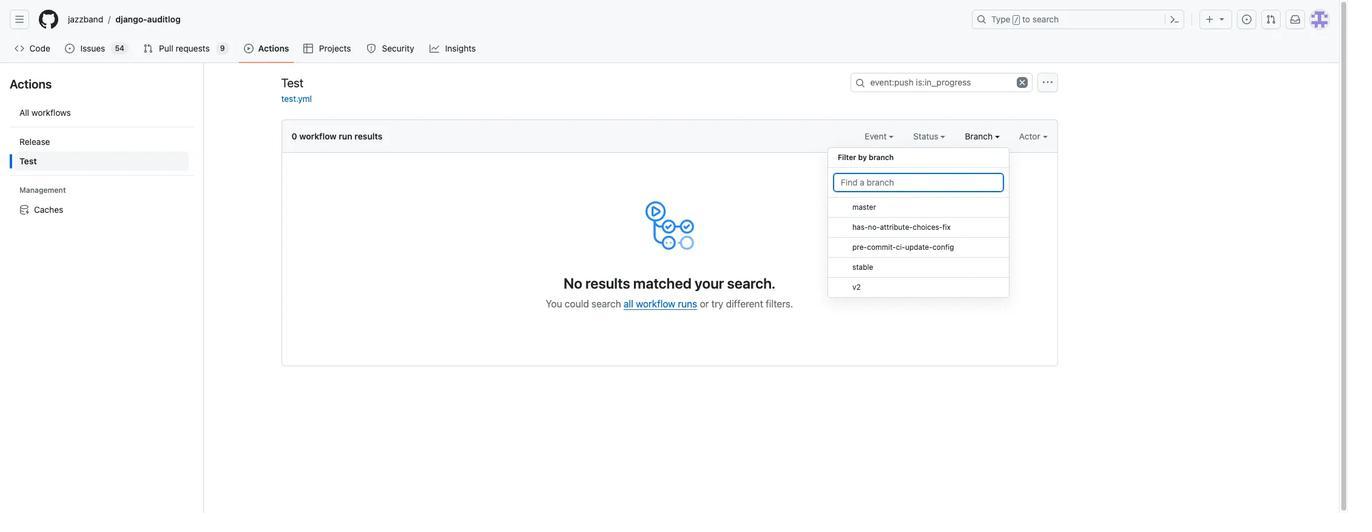 Task type: describe. For each thing, give the bounding box(es) containing it.
jazzband link
[[63, 10, 108, 29]]

9
[[220, 44, 225, 53]]

code
[[29, 43, 50, 53]]

workflows
[[31, 107, 71, 118]]

release
[[19, 137, 50, 147]]

test link
[[15, 152, 189, 171]]

caches link
[[15, 200, 189, 220]]

projects
[[319, 43, 351, 53]]

insights
[[445, 43, 476, 53]]

you could search all workflow runs or try different filters.
[[546, 299, 793, 310]]

run
[[339, 131, 352, 141]]

/ for jazzband
[[108, 14, 111, 25]]

no-
[[868, 223, 880, 232]]

update-
[[905, 243, 933, 252]]

actor button
[[1020, 130, 1048, 143]]

1 horizontal spatial results
[[586, 275, 630, 292]]

v2
[[853, 283, 861, 292]]

1 vertical spatial actions
[[10, 77, 52, 91]]

pre-commit-ci-update-config
[[853, 243, 954, 252]]

play image
[[244, 44, 253, 53]]

runs
[[678, 299, 698, 310]]

type / to search
[[992, 14, 1059, 24]]

status button
[[914, 130, 946, 143]]

clear filters image
[[1017, 77, 1028, 88]]

v2 button
[[828, 278, 1009, 298]]

branch
[[965, 131, 995, 141]]

1 horizontal spatial workflow
[[636, 299, 676, 310]]

has-no-attribute-choices-fix button
[[828, 218, 1009, 238]]

table image
[[304, 44, 313, 53]]

show workflow options image
[[1043, 78, 1053, 87]]

notifications image
[[1291, 15, 1301, 24]]

filter workflows element
[[15, 132, 189, 171]]

list containing all workflows
[[10, 98, 194, 225]]

master button
[[828, 198, 1009, 218]]

homepage image
[[39, 10, 58, 29]]

all
[[624, 299, 634, 310]]

0 horizontal spatial workflow
[[299, 131, 337, 141]]

test inside 'link'
[[19, 156, 37, 166]]

different
[[726, 299, 764, 310]]

event
[[865, 131, 889, 141]]

test.yml link
[[281, 93, 312, 104]]

all
[[19, 107, 29, 118]]

auditlog
[[147, 14, 181, 24]]

0 vertical spatial actions
[[258, 43, 289, 53]]

actor
[[1020, 131, 1043, 141]]

you
[[546, 299, 562, 310]]

matched
[[634, 275, 692, 292]]

0
[[292, 131, 297, 141]]

list containing jazzband
[[63, 10, 965, 29]]

pull
[[159, 43, 173, 53]]

branch
[[869, 153, 894, 162]]

1 vertical spatial search
[[592, 299, 621, 310]]

Find a branch text field
[[833, 173, 1004, 192]]

0 vertical spatial search
[[1033, 14, 1059, 24]]

projects link
[[299, 39, 357, 58]]

jazzband
[[68, 14, 103, 24]]

search image
[[855, 78, 865, 88]]

test.yml
[[281, 93, 312, 104]]

ci-
[[896, 243, 905, 252]]

git pull request image for issue opened image
[[143, 44, 153, 53]]

/ for type
[[1015, 16, 1019, 24]]

menu containing filter by branch
[[828, 143, 1010, 308]]

type
[[992, 14, 1011, 24]]

stable button
[[828, 258, 1009, 278]]



Task type: locate. For each thing, give the bounding box(es) containing it.
to
[[1023, 14, 1031, 24]]

0 horizontal spatial /
[[108, 14, 111, 25]]

issues
[[80, 43, 105, 53]]

pre-commit-ci-update-config button
[[828, 238, 1009, 258]]

/ inside jazzband / django-auditlog
[[108, 14, 111, 25]]

results right run at top left
[[355, 131, 383, 141]]

menu
[[828, 143, 1010, 308]]

/ left to
[[1015, 16, 1019, 24]]

jazzband / django-auditlog
[[68, 14, 181, 25]]

workflow down matched
[[636, 299, 676, 310]]

try
[[712, 299, 724, 310]]

0 horizontal spatial git pull request image
[[143, 44, 153, 53]]

issue opened image
[[65, 44, 75, 53]]

results
[[355, 131, 383, 141], [586, 275, 630, 292]]

fix
[[943, 223, 951, 232]]

attribute-
[[880, 223, 913, 232]]

config
[[933, 243, 954, 252]]

status
[[914, 131, 941, 141]]

git pull request image left pull
[[143, 44, 153, 53]]

1 horizontal spatial actions
[[258, 43, 289, 53]]

choices-
[[913, 223, 943, 232]]

0 vertical spatial results
[[355, 131, 383, 141]]

1 vertical spatial test
[[19, 156, 37, 166]]

search.
[[727, 275, 776, 292]]

0 vertical spatial test
[[281, 76, 304, 90]]

filters.
[[766, 299, 793, 310]]

test down release
[[19, 156, 37, 166]]

stable
[[853, 263, 874, 272]]

git pull request image
[[1267, 15, 1276, 24], [143, 44, 153, 53]]

no results matched your search.
[[564, 275, 776, 292]]

workflow
[[299, 131, 337, 141], [636, 299, 676, 310]]

django-
[[115, 14, 147, 24]]

filter by branch
[[838, 153, 894, 162]]

issue opened image
[[1242, 15, 1252, 24]]

search left all on the bottom of page
[[592, 299, 621, 310]]

could
[[565, 299, 589, 310]]

actions
[[258, 43, 289, 53], [10, 77, 52, 91]]

list
[[63, 10, 965, 29], [10, 98, 194, 225]]

1 horizontal spatial git pull request image
[[1267, 15, 1276, 24]]

1 vertical spatial list
[[10, 98, 194, 225]]

requests
[[176, 43, 210, 53]]

commit-
[[867, 243, 896, 252]]

0 horizontal spatial test
[[19, 156, 37, 166]]

no
[[564, 275, 583, 292]]

security
[[382, 43, 414, 53]]

pre-
[[853, 243, 867, 252]]

all workflows
[[19, 107, 71, 118]]

code link
[[10, 39, 55, 58]]

or
[[700, 299, 709, 310]]

has-
[[853, 223, 868, 232]]

graph image
[[430, 44, 440, 53]]

all workflow runs link
[[624, 299, 698, 310]]

triangle down image
[[1217, 14, 1227, 24]]

plus image
[[1205, 15, 1215, 24]]

1 horizontal spatial test
[[281, 76, 304, 90]]

django-auditlog link
[[111, 10, 186, 29]]

0 horizontal spatial actions
[[10, 77, 52, 91]]

actions up all at the top left of the page
[[10, 77, 52, 91]]

1 vertical spatial results
[[586, 275, 630, 292]]

actions link
[[239, 39, 294, 58]]

search right to
[[1033, 14, 1059, 24]]

results up all on the bottom of page
[[586, 275, 630, 292]]

insights link
[[425, 39, 482, 58]]

command palette image
[[1170, 15, 1180, 24]]

has-no-attribute-choices-fix
[[853, 223, 951, 232]]

event button
[[865, 130, 894, 143]]

test up the test.yml link
[[281, 76, 304, 90]]

pull requests
[[159, 43, 210, 53]]

management
[[19, 186, 66, 195]]

git pull request image for issue opened icon
[[1267, 15, 1276, 24]]

shield image
[[367, 44, 376, 53]]

0 horizontal spatial results
[[355, 131, 383, 141]]

security link
[[362, 39, 420, 58]]

0 horizontal spatial search
[[592, 299, 621, 310]]

search
[[1033, 14, 1059, 24], [592, 299, 621, 310]]

master
[[853, 203, 876, 212]]

git pull request image right issue opened icon
[[1267, 15, 1276, 24]]

caches
[[34, 205, 63, 215]]

all workflows link
[[15, 103, 189, 123]]

filter
[[838, 153, 857, 162]]

actions right play icon
[[258, 43, 289, 53]]

0 workflow run results
[[292, 131, 383, 141]]

54
[[115, 44, 124, 53]]

release link
[[15, 132, 189, 152]]

workflow right 0
[[299, 131, 337, 141]]

1 vertical spatial git pull request image
[[143, 44, 153, 53]]

1 vertical spatial workflow
[[636, 299, 676, 310]]

1 horizontal spatial search
[[1033, 14, 1059, 24]]

1 horizontal spatial /
[[1015, 16, 1019, 24]]

test
[[281, 76, 304, 90], [19, 156, 37, 166]]

0 vertical spatial workflow
[[299, 131, 337, 141]]

by
[[858, 153, 867, 162]]

/
[[108, 14, 111, 25], [1015, 16, 1019, 24]]

0 vertical spatial git pull request image
[[1267, 15, 1276, 24]]

your
[[695, 275, 724, 292]]

/ inside type / to search
[[1015, 16, 1019, 24]]

code image
[[15, 44, 24, 53]]

github actions image
[[645, 201, 694, 250]]

/ left the django-
[[108, 14, 111, 25]]

0 vertical spatial list
[[63, 10, 965, 29]]

None search field
[[851, 73, 1033, 92]]



Task type: vqa. For each thing, say whether or not it's contained in the screenshot.
'Jazzband' link
yes



